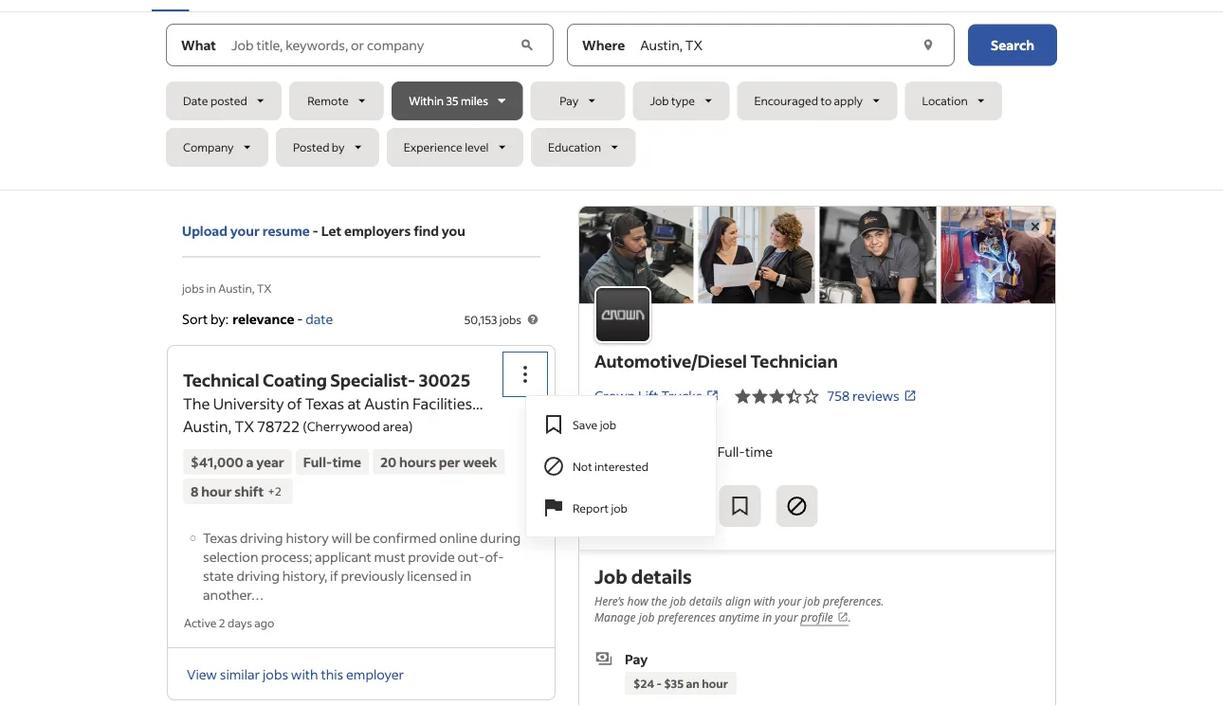 Task type: locate. For each thing, give the bounding box(es) containing it.
driving up process;
[[240, 529, 283, 546]]

sort
[[182, 310, 208, 327]]

0 horizontal spatial hour
[[201, 483, 232, 500]]

time down cherrywood
[[332, 454, 361, 471]]

your up profile
[[778, 594, 801, 609]]

date
[[306, 310, 333, 327]]

date link
[[306, 310, 333, 327]]

within
[[409, 93, 444, 108]]

jobs right similar
[[263, 666, 288, 683]]

company
[[183, 140, 234, 155]]

miles
[[461, 93, 488, 108]]

0 vertical spatial in
[[206, 281, 216, 295]]

automotive/diesel
[[595, 350, 747, 372]]

-
[[313, 222, 318, 239], [297, 310, 303, 327], [709, 443, 715, 460], [657, 676, 662, 691]]

jobs
[[182, 281, 204, 295], [500, 312, 521, 327], [263, 666, 288, 683]]

tx up relevance
[[257, 281, 272, 295]]

in down out-
[[460, 567, 471, 584]]

0 vertical spatial with
[[754, 594, 775, 609]]

30025
[[419, 369, 470, 391]]

0 vertical spatial hour
[[201, 483, 232, 500]]

2 right "shift"
[[275, 484, 281, 499]]

1 horizontal spatial job
[[650, 93, 669, 108]]

hour right the 8
[[201, 483, 232, 500]]

the
[[651, 594, 667, 609]]

job left type
[[650, 93, 669, 108]]

full- up save this job image
[[718, 443, 745, 460]]

week
[[463, 454, 497, 471]]

help icon image
[[525, 312, 540, 327]]

clear element up location
[[919, 36, 938, 55]]

active 2 days ago
[[184, 616, 274, 630]]

technical coating specialist- 30025 group
[[504, 354, 717, 537]]

during
[[480, 529, 521, 546]]

in
[[206, 281, 216, 295], [460, 567, 471, 584], [763, 610, 772, 625]]

0 horizontal spatial jobs
[[182, 281, 204, 295]]

texas driving history will be confirmed online during selection process; applicant must provide out-of- state driving history, if previously licensed in another…
[[203, 529, 521, 603]]

pay up $24
[[625, 650, 648, 667]]

none search field containing what
[[166, 24, 1057, 174]]

confirmed
[[373, 529, 437, 546]]

2 clear element from the left
[[919, 36, 938, 55]]

year
[[256, 454, 284, 471]]

apply now button
[[595, 485, 704, 527]]

1 vertical spatial in
[[460, 567, 471, 584]]

previously
[[341, 567, 404, 584]]

hour right an
[[702, 676, 728, 691]]

job actions image
[[514, 363, 537, 386]]

driving up another…
[[236, 567, 280, 584]]

1 vertical spatial details
[[689, 594, 722, 609]]

job for report
[[611, 500, 628, 515]]

pay up education
[[560, 93, 579, 108]]

2 horizontal spatial jobs
[[500, 312, 521, 327]]

1 horizontal spatial in
[[460, 567, 471, 584]]

1 vertical spatial with
[[291, 666, 318, 683]]

job down how
[[639, 610, 655, 625]]

job for manage
[[639, 610, 655, 625]]

None search field
[[166, 24, 1057, 174]]

50,153 jobs
[[464, 312, 521, 327]]

search
[[991, 37, 1034, 54]]

save
[[573, 417, 598, 432]]

job
[[600, 417, 616, 432], [611, 500, 628, 515], [670, 594, 686, 609], [804, 594, 820, 609], [639, 610, 655, 625]]

in up "by:"
[[206, 281, 216, 295]]

resume
[[262, 222, 310, 239]]

austin, tx
[[595, 416, 657, 433]]

job for save
[[600, 417, 616, 432]]

2 inside 8 hour shift + 2
[[275, 484, 281, 499]]

upload
[[182, 222, 228, 239]]

0 horizontal spatial texas
[[203, 529, 237, 546]]

with left this
[[291, 666, 318, 683]]

hours
[[399, 454, 436, 471]]

texas up selection at the bottom left of page
[[203, 529, 237, 546]]

0 horizontal spatial time
[[332, 454, 361, 471]]

0 horizontal spatial full-
[[303, 454, 332, 471]]

3.4 out of 5 stars. link to 758 company reviews (opens in a new tab) image
[[734, 385, 820, 408]]

pay button
[[530, 82, 625, 120]]

relevance
[[232, 310, 294, 327]]

1 vertical spatial job
[[595, 564, 627, 589]]

2 vertical spatial your
[[775, 610, 798, 625]]

0 horizontal spatial clear element
[[517, 36, 537, 55]]

apply
[[611, 496, 653, 516]]

education
[[548, 140, 601, 155]]

.
[[848, 610, 851, 625]]

0 vertical spatial jobs
[[182, 281, 204, 295]]

0 horizontal spatial tx
[[235, 417, 254, 436]]

lift
[[638, 388, 659, 405]]

0 horizontal spatial with
[[291, 666, 318, 683]]

1 horizontal spatial clear element
[[919, 36, 938, 55]]

2 vertical spatial jobs
[[263, 666, 288, 683]]

employers
[[344, 222, 411, 239]]

job inside popup button
[[650, 93, 669, 108]]

manage
[[595, 610, 636, 625]]

austin
[[364, 394, 409, 413]]

0 horizontal spatial pay
[[560, 93, 579, 108]]

university
[[213, 394, 284, 413]]

clear element
[[517, 36, 537, 55], [919, 36, 938, 55]]

job up here's
[[595, 564, 627, 589]]

driving
[[240, 529, 283, 546], [236, 567, 280, 584]]

save job
[[573, 417, 616, 432]]

0 vertical spatial pay
[[560, 93, 579, 108]]

0 horizontal spatial job
[[595, 564, 627, 589]]

details up manage job preferences anytime in your
[[689, 594, 722, 609]]

here's how the job details align with your job preferences.
[[595, 594, 884, 609]]

in inside texas driving history will be confirmed online during selection process; applicant must provide out-of- state driving history, if previously licensed in another…
[[460, 567, 471, 584]]

austin, inside technical coating specialist- 30025 the university of texas at austin facilities... austin, tx 78722 ( cherrywood area )
[[183, 417, 232, 436]]

0 vertical spatial 2
[[275, 484, 281, 499]]

20
[[380, 454, 397, 471]]

tx down university
[[235, 417, 254, 436]]

clear element up 'pay' popup button
[[517, 36, 537, 55]]

state
[[203, 567, 234, 584]]

time
[[745, 443, 773, 460], [332, 454, 361, 471]]

jobs up sort
[[182, 281, 204, 295]]

profile link
[[801, 610, 848, 626]]

job for job details
[[595, 564, 627, 589]]

time down 3.4 out of 5 stars. link to 758 company reviews (opens in a new tab) image
[[745, 443, 773, 460]]

technical coating specialist- 30025 button
[[183, 369, 470, 391]]

$24
[[633, 676, 654, 691]]

1 vertical spatial 2
[[219, 616, 225, 630]]

you
[[442, 222, 465, 239]]

save this job image
[[729, 495, 751, 518]]

1 vertical spatial pay
[[625, 650, 648, 667]]

anytime
[[719, 610, 760, 625]]

ago
[[254, 616, 274, 630]]

cherrywood
[[307, 418, 380, 435]]

jobs left help icon
[[500, 312, 521, 327]]

jobs in austin, tx
[[182, 281, 272, 295]]

in right anytime
[[763, 610, 772, 625]]

2 left days
[[219, 616, 225, 630]]

history
[[286, 529, 329, 546]]

8
[[191, 483, 199, 500]]

view similar jobs with this employer link
[[187, 666, 404, 683]]

a
[[246, 454, 253, 471]]

1 horizontal spatial with
[[754, 594, 775, 609]]

coating
[[263, 369, 327, 391]]

experience
[[404, 140, 463, 155]]

apply
[[834, 93, 863, 108]]

profile
[[801, 610, 833, 625]]

tx inside technical coating specialist- 30025 the university of texas at austin facilities... austin, tx 78722 ( cherrywood area )
[[235, 417, 254, 436]]

if
[[330, 567, 338, 584]]

full- down the (
[[303, 454, 332, 471]]

job right report
[[611, 500, 628, 515]]

+
[[268, 484, 275, 499]]

encouraged
[[754, 93, 818, 108]]

0 vertical spatial job
[[650, 93, 669, 108]]

online
[[439, 529, 477, 546]]

1 horizontal spatial hour
[[702, 676, 728, 691]]

report job
[[573, 500, 628, 515]]

not interested button
[[527, 445, 715, 487]]

job up preferences
[[670, 594, 686, 609]]

process;
[[261, 548, 312, 565]]

search button
[[968, 24, 1057, 66]]

the
[[183, 394, 210, 413]]

job right save
[[600, 417, 616, 432]]

1 horizontal spatial 2
[[275, 484, 281, 499]]

your right upload
[[230, 222, 260, 239]]

your left profile
[[775, 610, 798, 625]]

austin, down the
[[183, 417, 232, 436]]

clear image
[[919, 36, 938, 55]]

job type
[[650, 93, 695, 108]]

details up the the
[[631, 564, 692, 589]]

crown lift trucks logo image
[[579, 207, 1055, 304], [595, 286, 651, 343]]

1 clear element from the left
[[517, 36, 537, 55]]

texas inside texas driving history will be confirmed online during selection process; applicant must provide out-of- state driving history, if previously licensed in another…
[[203, 529, 237, 546]]

tx down lift
[[640, 416, 657, 433]]

crown lift trucks link
[[595, 386, 719, 406]]

0 horizontal spatial in
[[206, 281, 216, 295]]

1 vertical spatial your
[[778, 594, 801, 609]]

view similar jobs with this employer
[[187, 666, 404, 683]]

with right align
[[754, 594, 775, 609]]

pay
[[560, 93, 579, 108], [625, 650, 648, 667]]

1 vertical spatial hour
[[702, 676, 728, 691]]

0 horizontal spatial 2
[[219, 616, 225, 630]]

texas down technical coating specialist- 30025 button
[[305, 394, 344, 413]]

clear image
[[517, 36, 537, 55]]

crown lift trucks
[[595, 388, 702, 405]]

1 vertical spatial texas
[[203, 529, 237, 546]]

1 vertical spatial jobs
[[500, 312, 521, 327]]

1 horizontal spatial texas
[[305, 394, 344, 413]]

2 horizontal spatial in
[[763, 610, 772, 625]]

0 vertical spatial texas
[[305, 394, 344, 413]]

full-
[[718, 443, 745, 460], [303, 454, 332, 471]]



Task type: describe. For each thing, give the bounding box(es) containing it.
must
[[374, 548, 405, 565]]

0 vertical spatial details
[[631, 564, 692, 589]]

another…
[[203, 586, 264, 603]]

8 hour shift + 2
[[191, 483, 281, 500]]

days
[[228, 616, 252, 630]]

technical coating specialist- 30025 the university of texas at austin facilities... austin, tx 78722 ( cherrywood area )
[[183, 369, 483, 436]]

shift
[[234, 483, 264, 500]]

0 vertical spatial driving
[[240, 529, 283, 546]]

apply now
[[611, 496, 688, 516]]

date posted
[[183, 93, 247, 108]]

by:
[[211, 310, 229, 327]]

clear element for where
[[919, 36, 938, 55]]

not interested image
[[785, 495, 808, 518]]

what
[[181, 37, 216, 54]]

similar
[[220, 666, 260, 683]]

1 horizontal spatial pay
[[625, 650, 648, 667]]

$41,000 a year
[[191, 454, 284, 471]]

where
[[582, 37, 625, 54]]

$35
[[664, 676, 684, 691]]

type
[[671, 93, 695, 108]]

- left let
[[313, 222, 318, 239]]

location
[[922, 93, 968, 108]]

out-
[[458, 548, 485, 565]]

1 horizontal spatial tx
[[257, 281, 272, 295]]

job for job type
[[650, 93, 669, 108]]

remote button
[[289, 82, 384, 120]]

within 35 miles button
[[392, 82, 523, 120]]

an
[[686, 676, 700, 691]]

experience level
[[404, 140, 489, 155]]

0 vertical spatial your
[[230, 222, 260, 239]]

austin, up "by:"
[[218, 281, 255, 295]]

licensed
[[407, 567, 458, 584]]

now
[[656, 496, 688, 516]]

texas inside technical coating specialist- 30025 the university of texas at austin facilities... austin, tx 78722 ( cherrywood area )
[[305, 394, 344, 413]]

clear element for what
[[517, 36, 537, 55]]

to
[[821, 93, 832, 108]]

of
[[287, 394, 302, 413]]

$41,000
[[191, 454, 243, 471]]

within 35 miles
[[409, 93, 488, 108]]

company button
[[166, 128, 268, 167]]

encouraged to apply button
[[737, 82, 897, 120]]

trucks
[[661, 388, 702, 405]]

provide
[[408, 548, 455, 565]]

here's
[[595, 594, 624, 609]]

active
[[184, 616, 217, 630]]

view
[[187, 666, 217, 683]]

austin, down crown
[[595, 416, 637, 433]]

758 reviews link
[[827, 388, 917, 405]]

preferences.
[[823, 594, 884, 609]]

1 horizontal spatial jobs
[[263, 666, 288, 683]]

2 vertical spatial in
[[763, 610, 772, 625]]

crown
[[595, 388, 635, 405]]

applicant
[[315, 548, 371, 565]]

758 reviews
[[827, 388, 900, 405]]

(
[[303, 418, 307, 435]]

manage job preferences anytime in your
[[595, 610, 801, 625]]

how
[[627, 594, 648, 609]]

by
[[332, 140, 345, 155]]

2 horizontal spatial tx
[[640, 416, 657, 433]]

pay inside popup button
[[560, 93, 579, 108]]

- left 'date' link
[[297, 310, 303, 327]]

technician
[[750, 350, 838, 372]]

employer
[[346, 666, 404, 683]]

What field
[[228, 24, 516, 66]]

of-
[[485, 548, 504, 565]]

encouraged to apply
[[754, 93, 863, 108]]

full-time
[[303, 454, 361, 471]]

1 horizontal spatial time
[[745, 443, 773, 460]]

report
[[573, 500, 609, 515]]

reviews
[[852, 388, 900, 405]]

selection
[[203, 548, 258, 565]]

posted
[[293, 140, 329, 155]]

let
[[321, 222, 342, 239]]

not
[[573, 459, 592, 473]]

$24 - $35 an hour
[[633, 676, 728, 691]]

specialist-
[[330, 369, 415, 391]]

date
[[183, 93, 208, 108]]

- left $35
[[657, 676, 662, 691]]

Where field
[[636, 24, 917, 66]]

posted
[[210, 93, 247, 108]]

be
[[355, 529, 370, 546]]

at
[[347, 394, 361, 413]]

- down crown lift trucks link
[[709, 443, 715, 460]]

job up profile
[[804, 594, 820, 609]]

upload your resume - let employers find you
[[182, 222, 465, 239]]

will
[[332, 529, 352, 546]]

35
[[446, 93, 459, 108]]

area
[[383, 418, 409, 435]]

close job details image
[[1024, 215, 1047, 238]]

1 horizontal spatial full-
[[718, 443, 745, 460]]

- full-time
[[706, 443, 773, 460]]

1 vertical spatial driving
[[236, 567, 280, 584]]

location button
[[905, 82, 1002, 120]]



Task type: vqa. For each thing, say whether or not it's contained in the screenshot.
'Job actions for Associate Veterinarian is collapsed' IMAGE at the top left of the page
no



